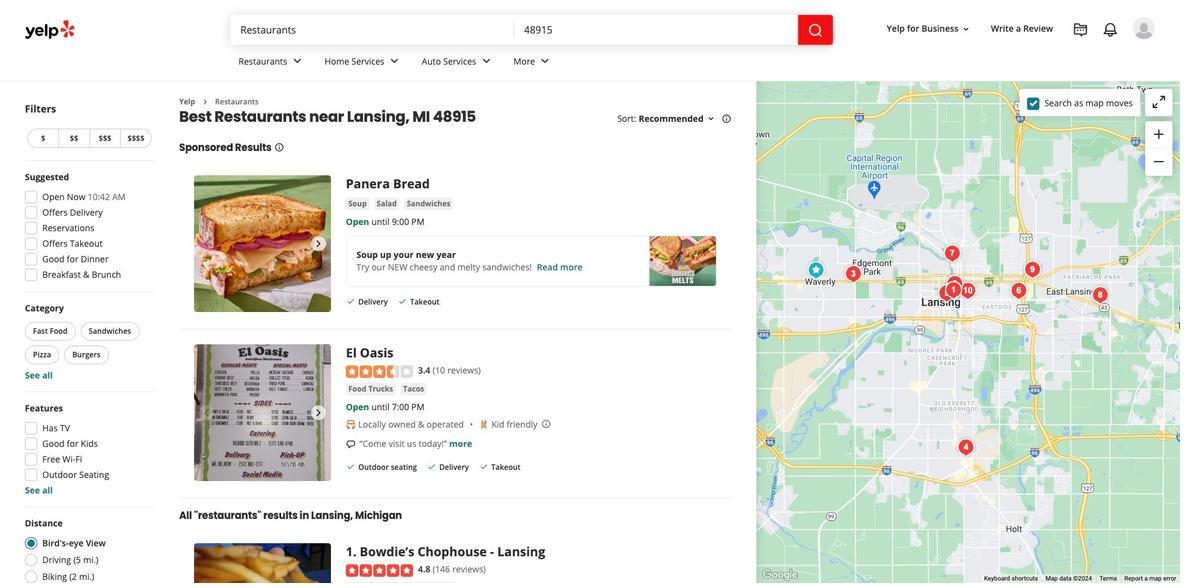 Task type: vqa. For each thing, say whether or not it's contained in the screenshot.
Gluten-free friendly
no



Task type: locate. For each thing, give the bounding box(es) containing it.
none field things to do, nail salons, plumbers
[[230, 15, 514, 45]]

0 vertical spatial slideshow element
[[194, 176, 331, 313]]

zoom out image
[[1152, 154, 1166, 169]]

expand map image
[[1152, 95, 1166, 109]]

cask & co image
[[1020, 257, 1045, 282]]

None field
[[230, 15, 514, 45], [514, 15, 798, 45]]

previous image
[[199, 237, 214, 252], [199, 406, 214, 421]]

business categories element
[[229, 45, 1155, 81]]

zoom in image
[[1152, 127, 1166, 142]]

1 none field from the left
[[230, 15, 514, 45]]

option group
[[21, 518, 154, 584]]

1 previous image from the top
[[199, 237, 214, 252]]

0 horizontal spatial 24 chevron down v2 image
[[290, 54, 305, 69]]

the ocean crab image
[[953, 435, 978, 460]]

16 speech v2 image
[[346, 440, 356, 450]]

16 kid friendly v2 image
[[479, 420, 489, 430]]

1 horizontal spatial 16 checkmark v2 image
[[479, 462, 489, 472]]

16 chevron right v2 image
[[200, 97, 210, 107]]

0 vertical spatial previous image
[[199, 237, 214, 252]]

0 vertical spatial 16 info v2 image
[[722, 114, 732, 124]]

1 24 chevron down v2 image from the left
[[290, 54, 305, 69]]

2 previous image from the top
[[199, 406, 214, 421]]

panera bread image
[[803, 258, 828, 283]]

16 info v2 image
[[722, 114, 732, 124], [274, 143, 284, 153]]

google image
[[760, 567, 801, 584]]

0 vertical spatial next image
[[311, 237, 326, 252]]

1 vertical spatial 16 info v2 image
[[274, 143, 284, 153]]

1 vertical spatial next image
[[311, 406, 326, 421]]

1 next image from the top
[[311, 237, 326, 252]]

lansing shuffle image
[[942, 272, 967, 296]]

0 horizontal spatial 16 checkmark v2 image
[[427, 462, 437, 472]]

next image
[[311, 237, 326, 252], [311, 406, 326, 421]]

24 chevron down v2 image
[[290, 54, 305, 69], [479, 54, 494, 69], [538, 54, 553, 69]]

2 next image from the top
[[311, 406, 326, 421]]

info icon image
[[541, 419, 551, 429], [541, 419, 551, 429]]

1 horizontal spatial 24 chevron down v2 image
[[479, 54, 494, 69]]

previous image for second 'slideshow' element from the bottom of the page
[[199, 237, 214, 252]]

24 chevron down v2 image
[[387, 54, 402, 69]]

1 slideshow element from the top
[[194, 176, 331, 313]]

the people's kitchen image
[[1006, 278, 1031, 303]]

2 16 checkmark v2 image from the left
[[479, 462, 489, 472]]

noosh afghan cuisine image
[[841, 262, 866, 286]]

0 horizontal spatial 16 info v2 image
[[274, 143, 284, 153]]

slideshow element
[[194, 176, 331, 313], [194, 345, 331, 482]]

group
[[1145, 121, 1173, 176], [21, 171, 154, 285], [22, 302, 154, 382], [21, 403, 154, 497]]

none field address, neighborhood, city, state or zip
[[514, 15, 798, 45]]

notifications image
[[1103, 22, 1118, 37]]

previous image for second 'slideshow' element from the top of the page
[[199, 406, 214, 421]]

16 chevron down v2 image
[[961, 24, 971, 34]]

user actions element
[[877, 16, 1173, 92]]

next image for second 'slideshow' element from the top of the page
[[311, 406, 326, 421]]

next image for second 'slideshow' element from the bottom of the page
[[311, 237, 326, 252]]

1 vertical spatial slideshow element
[[194, 345, 331, 482]]

map region
[[631, 0, 1180, 584]]

1 vertical spatial previous image
[[199, 406, 214, 421]]

16 checkmark v2 image
[[346, 297, 356, 307], [398, 297, 408, 307], [346, 462, 356, 472]]

search image
[[808, 23, 823, 38]]

16 checkmark v2 image
[[427, 462, 437, 472], [479, 462, 489, 472]]

4.8 star rating image
[[346, 565, 413, 577]]

None search field
[[230, 15, 833, 45]]

2 none field from the left
[[514, 15, 798, 45]]

2 horizontal spatial 24 chevron down v2 image
[[538, 54, 553, 69]]



Task type: describe. For each thing, give the bounding box(es) containing it.
kendall p. image
[[1133, 17, 1155, 39]]

2 24 chevron down v2 image from the left
[[479, 54, 494, 69]]

3 24 chevron down v2 image from the left
[[538, 54, 553, 69]]

big mom's house image
[[1088, 283, 1113, 308]]

babe's corner image
[[955, 278, 980, 303]]

meat bbq image
[[940, 241, 965, 266]]

1 16 checkmark v2 image from the left
[[427, 462, 437, 472]]

16 chevron down v2 image
[[706, 114, 716, 124]]

3.4 star rating image
[[346, 366, 413, 378]]

envie image
[[934, 281, 959, 306]]

16 locally owned v2 image
[[346, 420, 356, 430]]

address, neighborhood, city, state or zip text field
[[514, 15, 798, 45]]

projects image
[[1073, 22, 1088, 37]]

things to do, nail salons, plumbers text field
[[230, 15, 514, 45]]

1 horizontal spatial 16 info v2 image
[[722, 114, 732, 124]]

2 slideshow element from the top
[[194, 345, 331, 482]]

bowdie's chophouse - lansing image
[[941, 278, 966, 303]]



